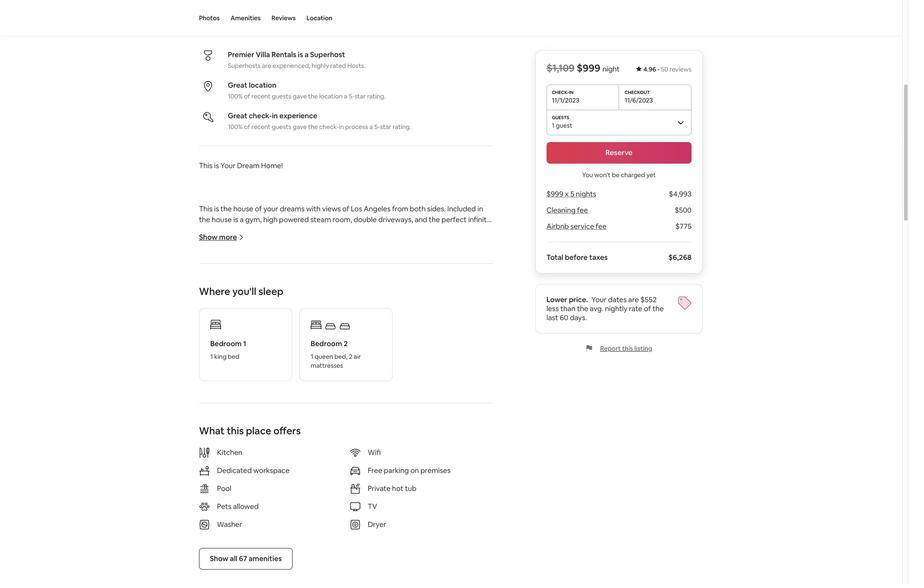 Task type: describe. For each thing, give the bounding box(es) containing it.
queen
[[315, 353, 333, 361]]

y
[[217, 431, 222, 441]]

spacious
[[231, 226, 260, 235]]

your inside the your dates are $552 less than the avg. nightly rate of the last 60 days.
[[592, 295, 606, 305]]

tesla
[[199, 431, 216, 441]]

in left process
[[339, 123, 344, 131]]

from inside this is the house of your dreams with views of los angeles from both sides. included in the house is a gym, high powered steam room, double driveways, and the perfect infinity pool. our spacious outdoor area also has a bbq station, dining table, and modern fireplaces. if your looking for style and comfort you are gonna want to stay here. we offer wifi, indoor and outdoors tv with all your favorite streaming services.
[[392, 204, 408, 214]]

great for great location
[[228, 81, 247, 90]]

· 2 beds
[[271, 14, 298, 24]]

of inside the your dates are $552 less than the avg. nightly rate of the last 60 days.
[[644, 304, 651, 314]]

gave inside great check-in experience 100% of recent guests gave the check-in process a 5-star rating.
[[293, 123, 307, 131]]

and right indoor
[[240, 248, 252, 257]]

3 baths
[[303, 14, 328, 24]]

concierge
[[323, 280, 357, 289]]

50
[[661, 65, 668, 73]]

and right ferraris
[[391, 377, 404, 387]]

1 vertical spatial with
[[297, 248, 311, 257]]

1 vertical spatial 5
[[570, 190, 574, 199]]

gonna
[[380, 237, 401, 246]]

4.96
[[643, 65, 656, 73]]

all down concierge
[[345, 302, 352, 311]]

the left the avg.
[[577, 304, 588, 314]]

bentley
[[199, 507, 224, 516]]

rental
[[275, 377, 294, 387]]

gym
[[238, 561, 254, 570]]

1 horizontal spatial private
[[299, 280, 321, 289]]

what this place offers
[[199, 425, 301, 438]]

2 vertical spatial from
[[296, 377, 312, 387]]

$1600
[[242, 496, 262, 506]]

range inside jeep rubicon $150 tesla y $225 range rover $350 lamborghini huracan $900 lamborghini evo $1100 ferrari 488 $1100 rolls dawn $1100 rolls culinan $1600 bentley bentayga $800 cadillac escalde $450 audi q5 $200
[[199, 442, 220, 452]]

2 rolls from the top
[[199, 496, 214, 506]]

our inside this is the house of your dreams with views of los angeles from both sides. included in the house is a gym, high powered steam room, double driveways, and the perfect infinity pool. our spacious outdoor area also has a bbq station, dining table, and modern fireplaces. if your looking for style and comfort you are gonna want to stay here. we offer wifi, indoor and outdoors tv with all your favorite streaming services.
[[217, 226, 230, 235]]

front
[[199, 334, 217, 344]]

bbq
[[339, 226, 354, 235]]

a up "spacious"
[[240, 215, 244, 225]]

the inside great check-in experience 100% of recent guests gave the check-in process a 5-star rating.
[[308, 123, 318, 131]]

washer
[[217, 520, 242, 530]]

is up pool.
[[214, 204, 219, 214]]

1 horizontal spatial location
[[319, 92, 343, 100]]

1 inside popup button
[[552, 122, 554, 130]]

2 left air
[[349, 353, 352, 361]]

1 vertical spatial house
[[212, 215, 232, 225]]

total before taxes
[[546, 253, 608, 262]]

2 vertical spatial $1100
[[236, 485, 255, 495]]

0 vertical spatial location
[[249, 81, 276, 90]]

steam
[[310, 215, 331, 225]]

to inside front and back driveway that can fit over ten cars! less then quarter mile from universal heated pool and jacuzzi extra $250 day for heating private chef and masseuse available upon request many cars available for rental from range rover to ferraris and lamborghinis
[[356, 377, 364, 387]]

1 inside bedroom 2 1 queen bed, 2 air mattresses
[[311, 353, 313, 361]]

neighbors
[[382, 312, 415, 322]]

style
[[294, 237, 310, 246]]

0 vertical spatial check-
[[249, 111, 272, 121]]

located
[[242, 302, 267, 311]]

the down drive,
[[441, 312, 452, 322]]

the inside great location 100% of recent guests gave the location a 5-star rating.
[[308, 92, 318, 100]]

are inside premier villa rentals is a superhost superhosts are experienced, highly rated hosts.
[[262, 62, 271, 70]]

evo
[[242, 464, 254, 473]]

reviews button
[[271, 0, 296, 36]]

days.
[[570, 313, 587, 323]]

private inside front and back driveway that can fit over ten cars! less then quarter mile from universal heated pool and jacuzzi extra $250 day for heating private chef and masseuse available upon request many cars available for rental from range rover to ferraris and lamborghinis
[[199, 366, 222, 376]]

1 left king
[[210, 353, 213, 361]]

this for what
[[227, 425, 244, 438]]

1 vertical spatial pool
[[217, 484, 231, 494]]

0 horizontal spatial will
[[213, 280, 223, 289]]

0 vertical spatial guests
[[205, 14, 227, 24]]

and up 'stay' at the top left
[[424, 226, 436, 235]]

equipment!
[[256, 561, 294, 570]]

peloton
[[212, 561, 237, 570]]

with inside our house is located in the famous street of all the celebrities mulholland drive, if you have ever done the star tours you will realize you will be neighbors with all the celebrities
[[416, 312, 431, 322]]

bed
[[228, 353, 239, 361]]

0 vertical spatial fee
[[577, 206, 588, 215]]

heating
[[343, 356, 368, 365]]

1 left driveway
[[243, 339, 246, 349]]

the right rate
[[652, 304, 664, 314]]

fireplaces.
[[199, 237, 233, 246]]

$800
[[258, 507, 275, 516]]

fit
[[310, 334, 317, 344]]

cadillac
[[199, 518, 225, 527]]

celebrities
[[454, 312, 488, 322]]

beds
[[282, 14, 298, 24]]

mulholland
[[404, 302, 440, 311]]

all down the mulholland at the bottom
[[432, 312, 439, 322]]

and down also
[[311, 237, 324, 246]]

airport
[[199, 399, 223, 408]]

pool inside front and back driveway that can fit over ten cars! less then quarter mile from universal heated pool and jacuzzi extra $250 day for heating private chef and masseuse available upon request many cars available for rental from range rover to ferraris and lamborghinis
[[225, 356, 239, 365]]

0 horizontal spatial for
[[264, 377, 273, 387]]

1 vertical spatial for
[[332, 356, 341, 365]]

this for report
[[622, 345, 633, 353]]

1 vertical spatial $250
[[285, 399, 302, 408]]

day
[[318, 356, 330, 365]]

great location 100% of recent guests gave the location a 5-star rating.
[[228, 81, 386, 100]]

x
[[565, 190, 569, 199]]

jeep rubicon $150 tesla y $225 range rover $350 lamborghini huracan $900 lamborghini evo $1100 ferrari 488 $1100 rolls dawn $1100 rolls culinan $1600 bentley bentayga $800 cadillac escalde $450 audi q5 $200
[[199, 421, 288, 538]]

rover inside jeep rubicon $150 tesla y $225 range rover $350 lamborghini huracan $900 lamborghini evo $1100 ferrari 488 $1100 rolls dawn $1100 rolls culinan $1600 bentley bentayga $800 cadillac escalde $450 audi q5 $200
[[221, 442, 240, 452]]

1 vertical spatial $1100
[[236, 475, 255, 484]]

rating. inside great check-in experience 100% of recent guests gave the check-in process a 5-star rating.
[[393, 123, 411, 131]]

escalade
[[310, 399, 340, 408]]

request
[[336, 366, 362, 376]]

you for you will receive your very own private concierge upon check in!
[[199, 280, 211, 289]]

your up high
[[263, 204, 278, 214]]

guests inside great check-in experience 100% of recent guests gave the check-in process a 5-star rating.
[[272, 123, 291, 131]]

a inside great check-in experience 100% of recent guests gave the check-in process a 5-star rating.
[[369, 123, 373, 131]]

where you'll sleep
[[199, 285, 283, 298]]

the down sides.
[[429, 215, 440, 225]]

1 vertical spatial tv
[[368, 502, 377, 512]]

the left celebrities
[[354, 302, 365, 311]]

rating. inside great location 100% of recent guests gave the location a 5-star rating.
[[367, 92, 386, 100]]

is left dream
[[214, 161, 219, 171]]

in left experience
[[272, 111, 278, 121]]

audi
[[199, 529, 214, 538]]

dedicated workspace
[[217, 466, 290, 476]]

the up pool.
[[199, 215, 210, 225]]

this for this is your dream home!
[[199, 161, 212, 171]]

star inside great location 100% of recent guests gave the location a 5-star rating.
[[355, 92, 366, 100]]

great for great check-in experience
[[228, 111, 247, 121]]

over
[[319, 334, 334, 344]]

488
[[222, 475, 234, 484]]

experienced,
[[273, 62, 310, 70]]

1 vertical spatial from
[[274, 345, 290, 354]]

1 horizontal spatial available
[[288, 366, 316, 376]]

3
[[303, 14, 307, 24]]

outdoors
[[254, 248, 284, 257]]

bedroom for bedroom 2
[[311, 339, 342, 349]]

this is the house of your dreams with views of los angeles from both sides. included in the house is a gym, high powered steam room, double driveways, and the perfect infinity pool. our spacious outdoor area also has a bbq station, dining table, and modern fireplaces. if your looking for style and comfort you are gonna want to stay here. we offer wifi, indoor and outdoors tv with all your favorite streaming services.
[[199, 204, 493, 257]]

home!
[[261, 161, 283, 171]]

here.
[[445, 237, 461, 246]]

1 horizontal spatial $999
[[577, 62, 600, 74]]

dedicated
[[217, 466, 252, 476]]

street
[[315, 302, 335, 311]]

a right has
[[334, 226, 338, 235]]

report this listing button
[[586, 345, 652, 353]]

of up gym,
[[255, 204, 262, 214]]

powered
[[279, 215, 309, 225]]

if inside this is the house of your dreams with views of los angeles from both sides. included in the house is a gym, high powered steam room, double driveways, and the perfect infinity pool. our spacious outdoor area also has a bbq station, dining table, and modern fireplaces. if your looking for style and comfort you are gonna want to stay here. we offer wifi, indoor and outdoors tv with all your favorite streaming services.
[[235, 237, 239, 246]]

workspace
[[253, 466, 290, 476]]

0 vertical spatial house
[[233, 204, 253, 214]]

show more
[[199, 233, 237, 242]]

1 horizontal spatial check-
[[319, 123, 339, 131]]

this for this is the house of your dreams with views of los angeles from both sides. included in the house is a gym, high powered steam room, double driveways, and the perfect infinity pool. our spacious outdoor area also has a bbq station, dining table, and modern fireplaces. if your looking for style and comfort you are gonna want to stay here. we offer wifi, indoor and outdoors tv with all your favorite streaming services.
[[199, 204, 212, 214]]

location
[[306, 14, 332, 22]]

1 vertical spatial available
[[234, 377, 262, 387]]

a inside premier villa rentals is a superhost superhosts are experienced, highly rated hosts.
[[305, 50, 309, 59]]

then
[[215, 345, 230, 354]]

location button
[[306, 0, 332, 36]]

reviews
[[670, 65, 692, 73]]

2 lamborghini from the top
[[199, 464, 240, 473]]

rated
[[330, 62, 346, 70]]

$999 x 5 nights button
[[546, 190, 596, 199]]

recent inside great location 100% of recent guests gave the location a 5-star rating.
[[251, 92, 270, 100]]

service
[[570, 222, 594, 231]]

masseuse
[[254, 366, 286, 376]]

2 horizontal spatial will
[[359, 312, 370, 322]]

2 horizontal spatial private
[[368, 484, 391, 494]]

1 horizontal spatial will
[[311, 312, 321, 322]]

photos
[[199, 14, 220, 22]]

you for you won't be charged yet
[[582, 171, 593, 179]]

you up celebrities
[[468, 302, 480, 311]]

famous
[[289, 302, 314, 311]]

tub
[[405, 484, 416, 494]]

own
[[283, 280, 297, 289]]

great check-in experience 100% of recent guests gave the check-in process a 5-star rating.
[[228, 111, 411, 131]]

1 lamborghini from the top
[[199, 453, 240, 462]]

show for show more
[[199, 233, 218, 242]]

cars
[[218, 377, 232, 387]]

you right the realize
[[346, 312, 358, 322]]

full
[[199, 561, 210, 570]]

bedrooms
[[237, 14, 271, 24]]



Task type: vqa. For each thing, say whether or not it's contained in the screenshot.


Task type: locate. For each thing, give the bounding box(es) containing it.
0 vertical spatial with
[[306, 204, 321, 214]]

bedroom 1 1 king bed
[[210, 339, 246, 361]]

your down "spacious"
[[241, 237, 255, 246]]

0 horizontal spatial be
[[371, 312, 380, 322]]

1 guest button
[[546, 110, 692, 135]]

$250 down the universal
[[300, 356, 317, 365]]

in inside our house is located in the famous street of all the celebrities mulholland drive, if you have ever done the star tours you will realize you will be neighbors with all the celebrities
[[269, 302, 275, 311]]

this left listing
[[622, 345, 633, 353]]

0 vertical spatial rolls
[[199, 485, 214, 495]]

recent inside great check-in experience 100% of recent guests gave the check-in process a 5-star rating.
[[251, 123, 270, 131]]

can
[[297, 334, 309, 344]]

great inside great location 100% of recent guests gave the location a 5-star rating.
[[228, 81, 247, 90]]

rolls
[[199, 485, 214, 495], [199, 496, 214, 506]]

great inside great check-in experience 100% of recent guests gave the check-in process a 5-star rating.
[[228, 111, 247, 121]]

and right chef at the left bottom
[[240, 366, 252, 376]]

has
[[321, 226, 332, 235]]

0 vertical spatial $999
[[577, 62, 600, 74]]

available
[[288, 366, 316, 376], [234, 377, 262, 387]]

2 vertical spatial are
[[628, 295, 639, 305]]

0 vertical spatial 5
[[199, 14, 203, 24]]

0 vertical spatial your
[[221, 161, 235, 171]]

$1100 up the $1600
[[236, 485, 255, 495]]

1 vertical spatial this
[[227, 425, 244, 438]]

the up experience
[[308, 92, 318, 100]]

if up celebrities
[[462, 302, 467, 311]]

won't
[[594, 171, 611, 179]]

100% inside great check-in experience 100% of recent guests gave the check-in process a 5-star rating.
[[228, 123, 243, 131]]

0 vertical spatial you
[[582, 171, 593, 179]]

huracan
[[242, 453, 270, 462]]

0 vertical spatial our
[[217, 226, 230, 235]]

0 vertical spatial ·
[[273, 14, 275, 24]]

1 vertical spatial check-
[[319, 123, 339, 131]]

in!
[[399, 280, 407, 289]]

5- down "hosts."
[[349, 92, 355, 100]]

a inside great location 100% of recent guests gave the location a 5-star rating.
[[344, 92, 347, 100]]

premier villa rentals is a superhost superhosts are experienced, highly rated hosts.
[[228, 50, 365, 70]]

bedroom for bedroom 1
[[210, 339, 242, 349]]

check- left process
[[319, 123, 339, 131]]

star left tours
[[264, 312, 277, 322]]

0 vertical spatial from
[[392, 204, 408, 214]]

with down the mulholland at the bottom
[[416, 312, 431, 322]]

tv up dryer
[[368, 502, 377, 512]]

is inside our house is located in the famous street of all the celebrities mulholland drive, if you have ever done the star tours you will realize you will be neighbors with all the celebrities
[[236, 302, 241, 311]]

5 left amenities
[[199, 14, 203, 24]]

1 horizontal spatial bedroom
[[311, 339, 342, 349]]

bedroom inside the bedroom 1 1 king bed
[[210, 339, 242, 349]]

photos button
[[199, 0, 220, 36]]

1 vertical spatial rover
[[221, 442, 240, 452]]

of up the realize
[[337, 302, 344, 311]]

range
[[313, 377, 334, 387], [199, 442, 220, 452]]

1 vertical spatial ·
[[657, 65, 659, 73]]

star
[[355, 92, 366, 100], [380, 123, 391, 131], [264, 312, 277, 322]]

cars!
[[348, 334, 364, 344]]

5- right process
[[374, 123, 380, 131]]

q5
[[216, 529, 225, 538]]

lamborghini up 488 on the bottom of page
[[199, 464, 240, 473]]

2 vertical spatial star
[[264, 312, 277, 322]]

1 vertical spatial rating.
[[393, 123, 411, 131]]

private
[[299, 280, 321, 289], [199, 366, 222, 376], [368, 484, 391, 494]]

2 100% from the top
[[228, 123, 243, 131]]

2 vertical spatial with
[[416, 312, 431, 322]]

1 horizontal spatial 5
[[570, 190, 574, 199]]

are inside this is the house of your dreams with views of los angeles from both sides. included in the house is a gym, high powered steam room, double driveways, and the perfect infinity pool. our spacious outdoor area also has a bbq station, dining table, and modern fireplaces. if your looking for style and comfort you are gonna want to stay here. we offer wifi, indoor and outdoors tv with all your favorite streaming services.
[[368, 237, 378, 246]]

wifi
[[368, 448, 381, 458]]

pool down 488 on the bottom of page
[[217, 484, 231, 494]]

0 vertical spatial are
[[262, 62, 271, 70]]

house
[[213, 302, 234, 311]]

0 horizontal spatial rating.
[[367, 92, 386, 100]]

transfer
[[225, 399, 251, 408]]

0 horizontal spatial you
[[199, 280, 211, 289]]

great
[[228, 81, 247, 90], [228, 111, 247, 121]]

for right the day
[[332, 356, 341, 365]]

all inside this is the house of your dreams with views of los angeles from both sides. included in the house is a gym, high powered steam room, double driveways, and the perfect infinity pool. our spacious outdoor area also has a bbq station, dining table, and modern fireplaces. if your looking for style and comfort you are gonna want to stay here. we offer wifi, indoor and outdoors tv with all your favorite streaming services.
[[313, 248, 320, 257]]

0 horizontal spatial private
[[199, 366, 222, 376]]

1 recent from the top
[[251, 92, 270, 100]]

1 vertical spatial star
[[380, 123, 391, 131]]

5-
[[349, 92, 355, 100], [374, 123, 380, 131]]

gave inside great location 100% of recent guests gave the location a 5-star rating.
[[293, 92, 307, 100]]

to inside this is the house of your dreams with views of los angeles from both sides. included in the house is a gym, high powered steam room, double driveways, and the perfect infinity pool. our spacious outdoor area also has a bbq station, dining table, and modern fireplaces. if your looking for style and comfort you are gonna want to stay here. we offer wifi, indoor and outdoors tv with all your favorite streaming services.
[[421, 237, 428, 246]]

amenities
[[249, 555, 282, 564]]

the up more
[[221, 204, 232, 214]]

1 horizontal spatial upon
[[359, 280, 376, 289]]

we
[[463, 237, 474, 246]]

our up fireplaces.
[[217, 226, 230, 235]]

star right process
[[380, 123, 391, 131]]

2 recent from the top
[[251, 123, 270, 131]]

1 left guest
[[552, 122, 554, 130]]

allowed
[[233, 502, 259, 512]]

0 vertical spatial be
[[612, 171, 619, 179]]

guests down experience
[[272, 123, 291, 131]]

of inside great check-in experience 100% of recent guests gave the check-in process a 5-star rating.
[[244, 123, 250, 131]]

2 bedroom from the left
[[311, 339, 342, 349]]

2 left bedrooms
[[232, 14, 236, 24]]

recent up home!
[[251, 123, 270, 131]]

1 horizontal spatial 5-
[[374, 123, 380, 131]]

0 vertical spatial pool
[[225, 356, 239, 365]]

if down "spacious"
[[235, 237, 239, 246]]

this
[[199, 161, 212, 171], [199, 204, 212, 214]]

a right process
[[369, 123, 373, 131]]

1 vertical spatial our
[[199, 302, 212, 311]]

all inside show all 67 amenities button
[[230, 555, 237, 564]]

be down celebrities
[[371, 312, 380, 322]]

dreams
[[280, 204, 305, 214]]

from up driveways,
[[392, 204, 408, 214]]

2 horizontal spatial for
[[332, 356, 341, 365]]

ever
[[216, 312, 231, 322]]

$350
[[242, 442, 259, 452]]

1 horizontal spatial tv
[[368, 502, 377, 512]]

100% inside great location 100% of recent guests gave the location a 5-star rating.
[[228, 92, 243, 100]]

star inside our house is located in the famous street of all the celebrities mulholland drive, if you have ever done the star tours you will realize you will be neighbors with all the celebrities
[[264, 312, 277, 322]]

0 vertical spatial this
[[199, 161, 212, 171]]

1 vertical spatial 100%
[[228, 123, 243, 131]]

fee right service
[[596, 222, 607, 231]]

bedroom 2 1 queen bed, 2 air mattresses
[[311, 339, 361, 370]]

you
[[354, 237, 366, 246], [468, 302, 480, 311], [297, 312, 309, 322], [346, 312, 358, 322]]

guests up experience
[[272, 92, 291, 100]]

1 horizontal spatial star
[[355, 92, 366, 100]]

$4,993
[[669, 190, 692, 199]]

with down style
[[297, 248, 311, 257]]

0 vertical spatial rating.
[[367, 92, 386, 100]]

0 horizontal spatial house
[[212, 215, 232, 225]]

1 vertical spatial location
[[319, 92, 343, 100]]

0 vertical spatial $250
[[300, 356, 317, 365]]

of inside our house is located in the famous street of all the celebrities mulholland drive, if you have ever done the star tours you will realize you will be neighbors with all the celebrities
[[337, 302, 344, 311]]

0 horizontal spatial $999
[[546, 190, 563, 199]]

1 left queen
[[311, 353, 313, 361]]

5 guests
[[199, 14, 227, 24]]

5- inside great location 100% of recent guests gave the location a 5-star rating.
[[349, 92, 355, 100]]

will down celebrities
[[359, 312, 370, 322]]

hosts.
[[347, 62, 365, 70]]

$250 inside front and back driveway that can fit over ten cars! less then quarter mile from universal heated pool and jacuzzi extra $250 day for heating private chef and masseuse available upon request many cars available for rental from range rover to ferraris and lamborghinis
[[300, 356, 317, 365]]

jacuzzi
[[255, 356, 280, 365]]

1 rolls from the top
[[199, 485, 214, 495]]

tv down style
[[286, 248, 295, 257]]

quarter
[[232, 345, 257, 354]]

high
[[263, 215, 278, 225]]

the down located at the bottom of page
[[251, 312, 262, 322]]

location up great check-in experience 100% of recent guests gave the check-in process a 5-star rating.
[[319, 92, 343, 100]]

67
[[239, 555, 247, 564]]

1 bedroom from the left
[[210, 339, 242, 349]]

charged
[[621, 171, 645, 179]]

and down quarter
[[241, 356, 254, 365]]

0 horizontal spatial star
[[264, 312, 277, 322]]

0 vertical spatial $1100
[[255, 464, 274, 473]]

tv inside this is the house of your dreams with views of los angeles from both sides. included in the house is a gym, high powered steam room, double driveways, and the perfect infinity pool. our spacious outdoor area also has a bbq station, dining table, and modern fireplaces. if your looking for style and comfort you are gonna want to stay here. we offer wifi, indoor and outdoors tv with all your favorite streaming services.
[[286, 248, 295, 257]]

1 this from the top
[[199, 161, 212, 171]]

is up experienced,
[[298, 50, 303, 59]]

will left receive
[[213, 280, 223, 289]]

for left style
[[283, 237, 292, 246]]

your left very
[[251, 280, 265, 289]]

0 vertical spatial 100%
[[228, 92, 243, 100]]

0 horizontal spatial tv
[[286, 248, 295, 257]]

ferraris
[[365, 377, 390, 387]]

1 horizontal spatial for
[[283, 237, 292, 246]]

jeep
[[199, 421, 216, 430]]

our house is located in the famous street of all the celebrities mulholland drive, if you have ever done the star tours you will realize you will be neighbors with all the celebrities
[[199, 302, 490, 322]]

of inside great location 100% of recent guests gave the location a 5-star rating.
[[244, 92, 250, 100]]

the up tours
[[276, 302, 287, 311]]

airbnb service fee button
[[546, 222, 607, 231]]

less
[[199, 345, 213, 354]]

0 horizontal spatial to
[[356, 377, 364, 387]]

and up then
[[218, 334, 231, 344]]

receive
[[225, 280, 249, 289]]

this inside this is the house of your dreams with views of los angeles from both sides. included in the house is a gym, high powered steam room, double driveways, and the perfect infinity pool. our spacious outdoor area also has a bbq station, dining table, and modern fireplaces. if your looking for style and comfort you are gonna want to stay here. we offer wifi, indoor and outdoors tv with all your favorite streaming services.
[[199, 204, 212, 214]]

double
[[354, 215, 377, 225]]

2 left cars!
[[344, 339, 348, 349]]

5- inside great check-in experience 100% of recent guests gave the check-in process a 5-star rating.
[[374, 123, 380, 131]]

range down the "tesla"
[[199, 442, 220, 452]]

driveway
[[250, 334, 280, 344]]

what
[[199, 425, 225, 438]]

all left 67
[[230, 555, 237, 564]]

1 gave from the top
[[293, 92, 307, 100]]

show
[[199, 233, 218, 242], [210, 555, 228, 564]]

place
[[246, 425, 271, 438]]

0 vertical spatial great
[[228, 81, 247, 90]]

a up experienced,
[[305, 50, 309, 59]]

and down 'both'
[[415, 215, 427, 225]]

0 vertical spatial gave
[[293, 92, 307, 100]]

you left won't
[[582, 171, 593, 179]]

show inside button
[[210, 555, 228, 564]]

guests left amenities button
[[205, 14, 227, 24]]

fee
[[577, 206, 588, 215], [596, 222, 607, 231]]

2 vertical spatial guests
[[272, 123, 291, 131]]

your down comfort at the top of the page
[[322, 248, 336, 257]]

is up done
[[236, 302, 241, 311]]

will
[[213, 280, 223, 289], [311, 312, 321, 322], [359, 312, 370, 322]]

1 vertical spatial to
[[356, 377, 364, 387]]

process
[[345, 123, 368, 131]]

rolls down ferrari
[[199, 485, 214, 495]]

bedroom inside bedroom 2 1 queen bed, 2 air mattresses
[[311, 339, 342, 349]]

1 horizontal spatial if
[[462, 302, 467, 311]]

0 vertical spatial private
[[299, 280, 321, 289]]

1 vertical spatial upon
[[318, 366, 335, 376]]

you down famous
[[297, 312, 309, 322]]

favorite
[[338, 248, 364, 257]]

100% up this is your dream home!
[[228, 123, 243, 131]]

more
[[219, 233, 237, 242]]

rate
[[629, 304, 642, 314]]

of left the los
[[342, 204, 349, 214]]

rentals
[[271, 50, 296, 59]]

star up process
[[355, 92, 366, 100]]

is up "spacious"
[[233, 215, 238, 225]]

with up steam
[[306, 204, 321, 214]]

0 horizontal spatial available
[[234, 377, 262, 387]]

1 vertical spatial your
[[592, 295, 606, 305]]

1 horizontal spatial from
[[296, 377, 312, 387]]

you inside this is the house of your dreams with views of los angeles from both sides. included in the house is a gym, high powered steam room, double driveways, and the perfect infinity pool. our spacious outdoor area also has a bbq station, dining table, and modern fireplaces. if your looking for style and comfort you are gonna want to stay here. we offer wifi, indoor and outdoors tv with all your favorite streaming services.
[[354, 237, 366, 246]]

0 vertical spatial lamborghini
[[199, 453, 240, 462]]

lower price.
[[546, 295, 588, 305]]

0 vertical spatial this
[[622, 345, 633, 353]]

are inside the your dates are $552 less than the avg. nightly rate of the last 60 days.
[[628, 295, 639, 305]]

from
[[392, 204, 408, 214], [274, 345, 290, 354], [296, 377, 312, 387]]

1 vertical spatial 5-
[[374, 123, 380, 131]]

perfect
[[442, 215, 467, 225]]

2 gave from the top
[[293, 123, 307, 131]]

of up dream
[[244, 123, 250, 131]]

$1100 down the huracan
[[255, 464, 274, 473]]

$999 left x
[[546, 190, 563, 199]]

1 vertical spatial are
[[368, 237, 378, 246]]

0 horizontal spatial fee
[[577, 206, 588, 215]]

in inside this is the house of your dreams with views of los angeles from both sides. included in the house is a gym, high powered steam room, double driveways, and the perfect infinity pool. our spacious outdoor area also has a bbq station, dining table, and modern fireplaces. if your looking for style and comfort you are gonna want to stay here. we offer wifi, indoor and outdoors tv with all your favorite streaming services.
[[477, 204, 483, 214]]

superhosts
[[228, 62, 261, 70]]

be inside our house is located in the famous street of all the celebrities mulholland drive, if you have ever done the star tours you will realize you will be neighbors with all the celebrities
[[371, 312, 380, 322]]

realize
[[323, 312, 344, 322]]

0 horizontal spatial are
[[262, 62, 271, 70]]

of down superhosts
[[244, 92, 250, 100]]

1 horizontal spatial this
[[622, 345, 633, 353]]

for inside this is the house of your dreams with views of los angeles from both sides. included in the house is a gym, high powered steam room, double driveways, and the perfect infinity pool. our spacious outdoor area also has a bbq station, dining table, and modern fireplaces. if your looking for style and comfort you are gonna want to stay here. we offer wifi, indoor and outdoors tv with all your favorite streaming services.
[[283, 237, 292, 246]]

you'll
[[232, 285, 256, 298]]

airbnb
[[546, 222, 569, 231]]

gave up experience
[[293, 92, 307, 100]]

guests inside great location 100% of recent guests gave the location a 5-star rating.
[[272, 92, 291, 100]]

you won't be charged yet
[[582, 171, 656, 179]]

are down station,
[[368, 237, 378, 246]]

in left escalade
[[303, 399, 309, 408]]

range down mattresses
[[313, 377, 334, 387]]

rover inside front and back driveway that can fit over ten cars! less then quarter mile from universal heated pool and jacuzzi extra $250 day for heating private chef and masseuse available upon request many cars available for rental from range rover to ferraris and lamborghinis
[[336, 377, 355, 387]]

1 vertical spatial great
[[228, 111, 247, 121]]

have
[[199, 312, 215, 322]]

for down masseuse on the bottom left of the page
[[264, 377, 273, 387]]

1 great from the top
[[228, 81, 247, 90]]

all down also
[[313, 248, 320, 257]]

available down extra
[[288, 366, 316, 376]]

from right rental
[[296, 377, 312, 387]]

many
[[199, 377, 217, 387]]

upon inside front and back driveway that can fit over ten cars! less then quarter mile from universal heated pool and jacuzzi extra $250 day for heating private chef and masseuse available upon request many cars available for rental from range rover to ferraris and lamborghinis
[[318, 366, 335, 376]]

5 right x
[[570, 190, 574, 199]]

be
[[612, 171, 619, 179], [371, 312, 380, 322]]

is inside premier villa rentals is a superhost superhosts are experienced, highly rated hosts.
[[298, 50, 303, 59]]

a down rated
[[344, 92, 347, 100]]

1 vertical spatial show
[[210, 555, 228, 564]]

views
[[322, 204, 341, 214]]

guest
[[556, 122, 572, 130]]

·
[[273, 14, 275, 24], [657, 65, 659, 73]]

price.
[[569, 295, 588, 305]]

of right rate
[[644, 304, 651, 314]]

house up show more button on the left of the page
[[212, 215, 232, 225]]

0 horizontal spatial ·
[[273, 14, 275, 24]]

star inside great check-in experience 100% of recent guests gave the check-in process a 5-star rating.
[[380, 123, 391, 131]]

2 great from the top
[[228, 111, 247, 121]]

you will receive your very own private concierge upon check in!
[[199, 280, 407, 289]]

stay
[[429, 237, 443, 246]]

pool up chef at the left bottom
[[225, 356, 239, 365]]

available down chef at the left bottom
[[234, 377, 262, 387]]

$900
[[271, 453, 288, 462]]

fee up service
[[577, 206, 588, 215]]

dream
[[237, 161, 259, 171]]

1 horizontal spatial rating.
[[393, 123, 411, 131]]

$250 right way on the bottom of the page
[[285, 399, 302, 408]]

1 horizontal spatial rover
[[336, 377, 355, 387]]

0 horizontal spatial check-
[[249, 111, 272, 121]]

1 horizontal spatial are
[[368, 237, 378, 246]]

1 vertical spatial gave
[[293, 123, 307, 131]]

0 vertical spatial upon
[[359, 280, 376, 289]]

driveways,
[[378, 215, 413, 225]]

1 vertical spatial private
[[199, 366, 222, 376]]

than
[[560, 304, 575, 314]]

you left receive
[[199, 280, 211, 289]]

last
[[546, 313, 558, 323]]

2 vertical spatial private
[[368, 484, 391, 494]]

king
[[214, 353, 226, 361]]

free
[[368, 466, 382, 476]]

to left 'stay' at the top left
[[421, 237, 428, 246]]

1 horizontal spatial range
[[313, 377, 334, 387]]

0 vertical spatial for
[[283, 237, 292, 246]]

1 horizontal spatial fee
[[596, 222, 607, 231]]

0 vertical spatial available
[[288, 366, 316, 376]]

0 horizontal spatial this
[[227, 425, 244, 438]]

0 vertical spatial tv
[[286, 248, 295, 257]]

our inside our house is located in the famous street of all the celebrities mulholland drive, if you have ever done the star tours you will realize you will be neighbors with all the celebrities
[[199, 302, 212, 311]]

are left $552
[[628, 295, 639, 305]]

rover down $225
[[221, 442, 240, 452]]

the down experience
[[308, 123, 318, 131]]

0 horizontal spatial your
[[221, 161, 235, 171]]

1 vertical spatial this
[[199, 204, 212, 214]]

1 vertical spatial be
[[371, 312, 380, 322]]

show for show all 67 amenities
[[210, 555, 228, 564]]

show all 67 amenities
[[210, 555, 282, 564]]

show left 67
[[210, 555, 228, 564]]

upon left check
[[359, 280, 376, 289]]

1 horizontal spatial our
[[217, 226, 230, 235]]

you down station,
[[354, 237, 366, 246]]

check
[[378, 280, 398, 289]]

2 horizontal spatial star
[[380, 123, 391, 131]]

$450
[[254, 518, 270, 527]]

dryer
[[368, 520, 386, 530]]

2 left the beds
[[276, 14, 280, 24]]

house up gym,
[[233, 204, 253, 214]]

lamborghini up dedicated at left bottom
[[199, 453, 240, 462]]

if inside our house is located in the famous street of all the celebrities mulholland drive, if you have ever done the star tours you will realize you will be neighbors with all the celebrities
[[462, 302, 467, 311]]

0 vertical spatial recent
[[251, 92, 270, 100]]

air
[[354, 353, 361, 361]]

2 this from the top
[[199, 204, 212, 214]]

0 vertical spatial rover
[[336, 377, 355, 387]]

$999 left night
[[577, 62, 600, 74]]

bedroom up king
[[210, 339, 242, 349]]

1 100% from the top
[[228, 92, 243, 100]]

station,
[[355, 226, 380, 235]]

range inside front and back driveway that can fit over ten cars! less then quarter mile from universal heated pool and jacuzzi extra $250 day for heating private chef and masseuse available upon request many cars available for rental from range rover to ferraris and lamborghinis
[[313, 377, 334, 387]]



